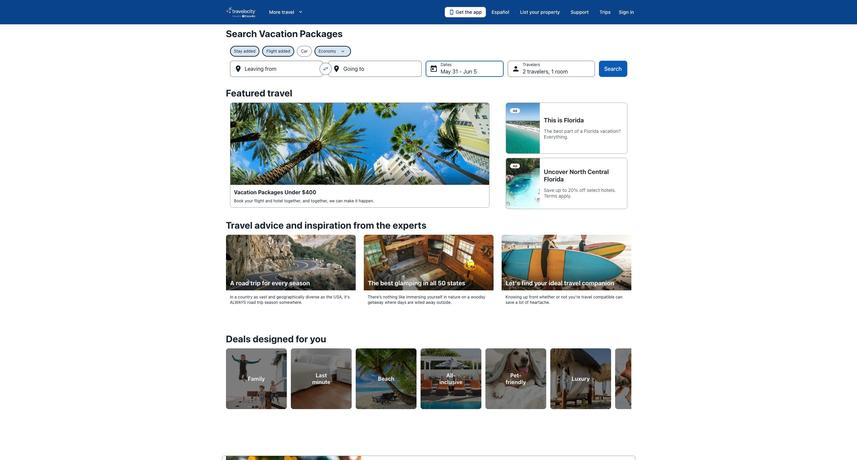 Task type: locate. For each thing, give the bounding box(es) containing it.
featured travel region
[[222, 84, 635, 216]]

main content
[[0, 24, 857, 461]]

swap origin and destination values image
[[323, 66, 329, 72]]



Task type: vqa. For each thing, say whether or not it's contained in the screenshot.
main content
yes



Task type: describe. For each thing, give the bounding box(es) containing it.
travel advice and inspiration from the experts region
[[222, 216, 635, 318]]

download the app button image
[[449, 9, 454, 15]]

previous image
[[222, 373, 230, 381]]

next image
[[627, 373, 635, 381]]

travelocity logo image
[[226, 7, 256, 18]]



